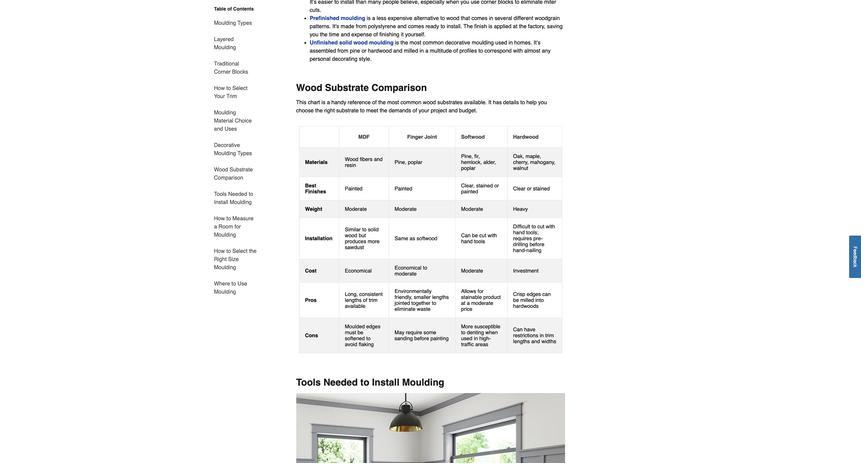 Task type: vqa. For each thing, say whether or not it's contained in the screenshot.
chevron right icon associated with Exterior Shutters & Accessories
no



Task type: locate. For each thing, give the bounding box(es) containing it.
1 horizontal spatial wood substrate comparison
[[296, 82, 427, 93]]

1 horizontal spatial common
[[423, 40, 444, 46]]

how
[[214, 85, 225, 91], [214, 216, 225, 222], [214, 248, 225, 254]]

style.
[[359, 56, 372, 62]]

a left room
[[214, 224, 217, 230]]

in left the several
[[489, 15, 493, 22]]

corner
[[214, 69, 231, 75]]

0 horizontal spatial substrate
[[230, 167, 253, 173]]

of right table in the top left of the page
[[227, 6, 232, 12]]

wood up install.
[[447, 15, 459, 22]]

a left multitude
[[425, 48, 428, 54]]

tools
[[214, 191, 227, 197], [296, 377, 321, 388]]

common up demands
[[401, 100, 421, 106]]

reference
[[348, 100, 371, 106]]

yourself.
[[405, 32, 426, 38]]

handy
[[332, 100, 346, 106]]

1 vertical spatial you
[[538, 100, 547, 106]]

and up it
[[398, 24, 407, 30]]

a up k
[[853, 260, 858, 262]]

multitude
[[430, 48, 452, 54]]

1 horizontal spatial wood
[[423, 100, 436, 106]]

this chart is a handy reference of the most common wood substrates available. it has details to help you choose the right substrate to meet the demands of your project and budget.
[[296, 100, 547, 114]]

1 vertical spatial select
[[232, 248, 248, 254]]

it's up the time
[[332, 24, 339, 30]]

0 horizontal spatial you
[[310, 32, 319, 38]]

types
[[238, 20, 252, 26], [238, 150, 252, 156]]

0 horizontal spatial tools
[[214, 191, 227, 197]]

wood substrate comparison inside table of contents element
[[214, 167, 253, 181]]

tools needed to install moulding
[[214, 191, 253, 205], [296, 377, 444, 388]]

0 vertical spatial tools needed to install moulding
[[214, 191, 253, 205]]

types down contents
[[238, 20, 252, 26]]

patterns.
[[310, 24, 331, 30]]

is right chart at the left
[[322, 100, 325, 106]]

how inside how to select the right size moulding
[[214, 248, 225, 254]]

how to select the right size moulding
[[214, 248, 257, 271]]

1 vertical spatial substrate
[[230, 167, 253, 173]]

3 how from the top
[[214, 248, 225, 254]]

from inside is the most common decorative moulding used in homes. it's assembled from pine or hardwood and milled in a multitude of profiles to correspond with almost any personal decorating style.
[[338, 48, 348, 54]]

e up b
[[853, 252, 858, 254]]

is
[[367, 15, 371, 22], [489, 24, 493, 30], [395, 40, 399, 46], [322, 100, 325, 106]]

0 vertical spatial install
[[214, 199, 228, 205]]

1 types from the top
[[238, 20, 252, 26]]

it's inside is the most common decorative moulding used in homes. it's assembled from pine or hardwood and milled in a multitude of profiles to correspond with almost any personal decorating style.
[[534, 40, 541, 46]]

0 horizontal spatial install
[[214, 199, 228, 205]]

how inside how to select your trim
[[214, 85, 225, 91]]

2 select from the top
[[232, 248, 248, 254]]

1 vertical spatial wood
[[354, 40, 368, 46]]

1 how from the top
[[214, 85, 225, 91]]

uses
[[225, 126, 237, 132]]

substrate down decorative moulding types "link"
[[230, 167, 253, 173]]

the inside is the most common decorative moulding used in homes. it's assembled from pine or hardwood and milled in a multitude of profiles to correspond with almost any personal decorating style.
[[401, 40, 408, 46]]

0 horizontal spatial tools needed to install moulding
[[214, 191, 253, 205]]

wood down expense
[[354, 40, 368, 46]]

0 vertical spatial it's
[[332, 24, 339, 30]]

table of contents
[[214, 6, 254, 12]]

1 vertical spatial most
[[387, 100, 399, 106]]

the down how to measure a room for moulding link
[[249, 248, 257, 254]]

how to select your trim link
[[214, 80, 257, 105]]

most down yourself.
[[410, 40, 421, 46]]

you inside is a less expensive alternative to wood that comes in several different woodgrain patterns. it's made from polystyrene and comes ready to install. the finish is applied at the factory, saving you the time and expense of finishing it yourself.
[[310, 32, 319, 38]]

wood up chart at the left
[[296, 82, 322, 93]]

saving
[[547, 24, 563, 30]]

applied
[[494, 24, 512, 30]]

0 vertical spatial from
[[356, 24, 367, 30]]

0 vertical spatial wood
[[447, 15, 459, 22]]

you
[[310, 32, 319, 38], [538, 100, 547, 106]]

how for how to measure a room for moulding
[[214, 216, 225, 222]]

0 vertical spatial common
[[423, 40, 444, 46]]

0 horizontal spatial comes
[[408, 24, 424, 30]]

is down finishing on the top left
[[395, 40, 399, 46]]

any
[[542, 48, 551, 54]]

from up decorating
[[338, 48, 348, 54]]

1 vertical spatial tools
[[296, 377, 321, 388]]

f e e d b a c k button
[[849, 236, 861, 278]]

1 horizontal spatial wood
[[296, 82, 322, 93]]

1 vertical spatial it's
[[534, 40, 541, 46]]

0 vertical spatial comparison
[[372, 82, 427, 93]]

types inside decorative moulding types
[[238, 150, 252, 156]]

1 horizontal spatial you
[[538, 100, 547, 106]]

you inside this chart is a handy reference of the most common wood substrates available. it has details to help you choose the right substrate to meet the demands of your project and budget.
[[538, 100, 547, 106]]

how up room
[[214, 216, 225, 222]]

1 vertical spatial types
[[238, 150, 252, 156]]

0 horizontal spatial from
[[338, 48, 348, 54]]

substrate
[[325, 82, 369, 93], [230, 167, 253, 173]]

most
[[410, 40, 421, 46], [387, 100, 399, 106]]

your
[[419, 108, 429, 114]]

select up the size
[[232, 248, 248, 254]]

a inside this chart is a handy reference of the most common wood substrates available. it has details to help you choose the right substrate to meet the demands of your project and budget.
[[327, 100, 330, 106]]

most up demands
[[387, 100, 399, 106]]

0 horizontal spatial wood
[[214, 167, 228, 173]]

a inside how to measure a room for moulding
[[214, 224, 217, 230]]

select inside how to select your trim
[[232, 85, 248, 91]]

it
[[401, 32, 404, 38]]

1 vertical spatial in
[[509, 40, 513, 46]]

moulding up hardwood
[[369, 40, 394, 46]]

the down it
[[401, 40, 408, 46]]

wood down decorative moulding types
[[214, 167, 228, 173]]

how to select your trim
[[214, 85, 248, 99]]

used
[[495, 40, 507, 46]]

1 horizontal spatial comes
[[472, 15, 488, 22]]

comparison up 'tools needed to install moulding' link
[[214, 175, 243, 181]]

1 horizontal spatial tools needed to install moulding
[[296, 377, 444, 388]]

a bedroom with decorative moulding, half slate gray walls, gray bed and blanket with white duvet. image
[[296, 393, 565, 463]]

finish
[[474, 24, 487, 30]]

1 vertical spatial install
[[372, 377, 400, 388]]

0 horizontal spatial wood substrate comparison
[[214, 167, 253, 181]]

0 vertical spatial how
[[214, 85, 225, 91]]

to
[[440, 15, 445, 22], [441, 24, 445, 30], [479, 48, 483, 54], [226, 85, 231, 91], [521, 100, 525, 106], [360, 108, 365, 114], [249, 191, 253, 197], [226, 216, 231, 222], [226, 248, 231, 254], [232, 281, 236, 287], [360, 377, 369, 388]]

1 select from the top
[[232, 85, 248, 91]]

expensive
[[388, 15, 412, 22]]

1 vertical spatial wood substrate comparison
[[214, 167, 253, 181]]

how inside how to measure a room for moulding
[[214, 216, 225, 222]]

moulding up made
[[341, 15, 365, 22]]

how up right
[[214, 248, 225, 254]]

moulding inside where to use moulding
[[214, 289, 236, 295]]

1 vertical spatial common
[[401, 100, 421, 106]]

traditional corner blocks link
[[214, 56, 257, 80]]

wood substrate comparison up reference
[[296, 82, 427, 93]]

0 vertical spatial you
[[310, 32, 319, 38]]

and left milled on the top left of the page
[[393, 48, 402, 54]]

2 how from the top
[[214, 216, 225, 222]]

a
[[372, 15, 375, 22], [425, 48, 428, 54], [327, 100, 330, 106], [214, 224, 217, 230], [853, 260, 858, 262]]

wood substrate comparison link
[[214, 162, 257, 186]]

of
[[227, 6, 232, 12], [373, 32, 378, 38], [453, 48, 458, 54], [372, 100, 377, 106], [413, 108, 417, 114]]

1 horizontal spatial needed
[[323, 377, 358, 388]]

1 horizontal spatial from
[[356, 24, 367, 30]]

d
[[853, 254, 858, 257]]

0 vertical spatial needed
[[228, 191, 247, 197]]

types down decorative
[[238, 150, 252, 156]]

less
[[377, 15, 386, 22]]

wood inside wood substrate comparison
[[214, 167, 228, 173]]

0 vertical spatial substrate
[[325, 82, 369, 93]]

of up meet
[[372, 100, 377, 106]]

2 vertical spatial how
[[214, 248, 225, 254]]

2 e from the top
[[853, 252, 858, 254]]

wood substrate comparison down decorative moulding types
[[214, 167, 253, 181]]

the right meet
[[380, 108, 387, 114]]

a left less
[[372, 15, 375, 22]]

budget.
[[459, 108, 477, 114]]

0 horizontal spatial it's
[[332, 24, 339, 30]]

comes up yourself.
[[408, 24, 424, 30]]

available.
[[464, 100, 487, 106]]

is inside this chart is a handy reference of the most common wood substrates available. it has details to help you choose the right substrate to meet the demands of your project and budget.
[[322, 100, 325, 106]]

moulding inside how to measure a room for moulding
[[214, 232, 236, 238]]

alternative
[[414, 15, 439, 22]]

of down decorative
[[453, 48, 458, 54]]

in right milled on the top left of the page
[[420, 48, 424, 54]]

moulding
[[214, 20, 236, 26], [214, 44, 236, 51], [214, 110, 236, 116], [214, 150, 236, 156], [230, 199, 252, 205], [214, 232, 236, 238], [214, 264, 236, 271], [214, 289, 236, 295], [402, 377, 444, 388]]

a inside "button"
[[853, 260, 858, 262]]

0 vertical spatial most
[[410, 40, 421, 46]]

2 vertical spatial wood
[[423, 100, 436, 106]]

1 vertical spatial comparison
[[214, 175, 243, 181]]

1 vertical spatial comes
[[408, 24, 424, 30]]

to inside where to use moulding
[[232, 281, 236, 287]]

a up right
[[327, 100, 330, 106]]

2 types from the top
[[238, 150, 252, 156]]

moulding down finish
[[472, 40, 494, 46]]

0 vertical spatial in
[[489, 15, 493, 22]]

expense
[[351, 32, 372, 38]]

1 horizontal spatial tools
[[296, 377, 321, 388]]

common up multitude
[[423, 40, 444, 46]]

common
[[423, 40, 444, 46], [401, 100, 421, 106]]

and down material
[[214, 126, 223, 132]]

wood inside this chart is a handy reference of the most common wood substrates available. it has details to help you choose the right substrate to meet the demands of your project and budget.
[[423, 100, 436, 106]]

f
[[853, 246, 858, 249]]

1 horizontal spatial it's
[[534, 40, 541, 46]]

install
[[214, 199, 228, 205], [372, 377, 400, 388]]

unfinished solid wood moulding link
[[310, 40, 394, 46]]

you right help
[[538, 100, 547, 106]]

1 horizontal spatial in
[[489, 15, 493, 22]]

wood inside is a less expensive alternative to wood that comes in several different woodgrain patterns. it's made from polystyrene and comes ready to install. the finish is applied at the factory, saving you the time and expense of finishing it yourself.
[[447, 15, 459, 22]]

comes
[[472, 15, 488, 22], [408, 24, 424, 30]]

wood
[[447, 15, 459, 22], [354, 40, 368, 46], [423, 100, 436, 106]]

substrate
[[336, 108, 359, 114]]

0 horizontal spatial comparison
[[214, 175, 243, 181]]

table
[[214, 6, 226, 12]]

e up d on the bottom right of page
[[853, 249, 858, 252]]

to inside how to measure a room for moulding
[[226, 216, 231, 222]]

0 vertical spatial types
[[238, 20, 252, 26]]

0 horizontal spatial most
[[387, 100, 399, 106]]

wood
[[296, 82, 322, 93], [214, 167, 228, 173]]

how up your
[[214, 85, 225, 91]]

0 vertical spatial tools
[[214, 191, 227, 197]]

of down polystyrene
[[373, 32, 378, 38]]

1 vertical spatial how
[[214, 216, 225, 222]]

0 horizontal spatial needed
[[228, 191, 247, 197]]

you down patterns.
[[310, 32, 319, 38]]

in right used
[[509, 40, 513, 46]]

homes.
[[514, 40, 532, 46]]

comparison up demands
[[372, 82, 427, 93]]

wood up your
[[423, 100, 436, 106]]

common inside is the most common decorative moulding used in homes. it's assembled from pine or hardwood and milled in a multitude of profiles to correspond with almost any personal decorating style.
[[423, 40, 444, 46]]

0 vertical spatial comes
[[472, 15, 488, 22]]

in
[[489, 15, 493, 22], [509, 40, 513, 46], [420, 48, 424, 54]]

0 vertical spatial wood
[[296, 82, 322, 93]]

0 horizontal spatial wood
[[354, 40, 368, 46]]

1 horizontal spatial comparison
[[372, 82, 427, 93]]

1 vertical spatial needed
[[323, 377, 358, 388]]

substrate up handy
[[325, 82, 369, 93]]

select inside how to select the right size moulding
[[232, 248, 248, 254]]

0 horizontal spatial common
[[401, 100, 421, 106]]

it's up almost
[[534, 40, 541, 46]]

the inside how to select the right size moulding
[[249, 248, 257, 254]]

k
[[853, 265, 858, 267]]

1 vertical spatial wood
[[214, 167, 228, 173]]

and down 'substrates'
[[449, 108, 458, 114]]

1 vertical spatial from
[[338, 48, 348, 54]]

from
[[356, 24, 367, 30], [338, 48, 348, 54]]

1 horizontal spatial most
[[410, 40, 421, 46]]

1 horizontal spatial install
[[372, 377, 400, 388]]

substrate inside wood substrate comparison link
[[230, 167, 253, 173]]

e
[[853, 249, 858, 252], [853, 252, 858, 254]]

2 horizontal spatial wood
[[447, 15, 459, 22]]

c
[[853, 262, 858, 265]]

correspond
[[485, 48, 512, 54]]

material
[[214, 118, 233, 124]]

of left your
[[413, 108, 417, 114]]

the up meet
[[378, 100, 386, 106]]

the
[[519, 24, 527, 30], [320, 32, 328, 38], [401, 40, 408, 46], [378, 100, 386, 106], [315, 108, 323, 114], [380, 108, 387, 114], [249, 248, 257, 254]]

comes up finish
[[472, 15, 488, 22]]

it's
[[332, 24, 339, 30], [534, 40, 541, 46]]

with
[[513, 48, 523, 54]]

polystyrene
[[368, 24, 396, 30]]

most inside this chart is a handy reference of the most common wood substrates available. it has details to help you choose the right substrate to meet the demands of your project and budget.
[[387, 100, 399, 106]]

tools inside table of contents element
[[214, 191, 227, 197]]

and inside this chart is a handy reference of the most common wood substrates available. it has details to help you choose the right substrate to meet the demands of your project and budget.
[[449, 108, 458, 114]]

from up expense
[[356, 24, 367, 30]]

to inside is the most common decorative moulding used in homes. it's assembled from pine or hardwood and milled in a multitude of profiles to correspond with almost any personal decorating style.
[[479, 48, 483, 54]]

2 horizontal spatial moulding
[[472, 40, 494, 46]]

select up trim at the top of page
[[232, 85, 248, 91]]

b
[[853, 257, 858, 260]]

0 horizontal spatial in
[[420, 48, 424, 54]]

moulding material choice and uses
[[214, 110, 252, 132]]

2 vertical spatial in
[[420, 48, 424, 54]]

0 vertical spatial select
[[232, 85, 248, 91]]

layered
[[214, 36, 234, 42]]



Task type: describe. For each thing, give the bounding box(es) containing it.
traditional
[[214, 61, 239, 67]]

of inside is the most common decorative moulding used in homes. it's assembled from pine or hardwood and milled in a multitude of profiles to correspond with almost any personal decorating style.
[[453, 48, 458, 54]]

where
[[214, 281, 230, 287]]

to inside how to select your trim
[[226, 85, 231, 91]]

prefinished moulding
[[310, 15, 365, 22]]

the
[[464, 24, 473, 30]]

the up unfinished
[[320, 32, 328, 38]]

layered moulding link
[[214, 31, 257, 56]]

several
[[495, 15, 512, 22]]

in inside is a less expensive alternative to wood that comes in several different woodgrain patterns. it's made from polystyrene and comes ready to install. the finish is applied at the factory, saving you the time and expense of finishing it yourself.
[[489, 15, 493, 22]]

pine
[[350, 48, 360, 54]]

the right at at top
[[519, 24, 527, 30]]

where to use moulding
[[214, 281, 247, 295]]

moulding inside tools needed to install moulding
[[230, 199, 252, 205]]

1 horizontal spatial moulding
[[369, 40, 394, 46]]

choice
[[235, 118, 252, 124]]

how for how to select the right size moulding
[[214, 248, 225, 254]]

profiles
[[460, 48, 477, 54]]

it's inside is a less expensive alternative to wood that comes in several different woodgrain patterns. it's made from polystyrene and comes ready to install. the finish is applied at the factory, saving you the time and expense of finishing it yourself.
[[332, 24, 339, 30]]

for
[[235, 224, 241, 230]]

substrates
[[437, 100, 463, 106]]

chart
[[308, 100, 320, 106]]

decorating
[[332, 56, 357, 62]]

moulding inside how to select the right size moulding
[[214, 264, 236, 271]]

2 horizontal spatial in
[[509, 40, 513, 46]]

from inside is a less expensive alternative to wood that comes in several different woodgrain patterns. it's made from polystyrene and comes ready to install. the finish is applied at the factory, saving you the time and expense of finishing it yourself.
[[356, 24, 367, 30]]

different
[[514, 15, 533, 22]]

layered moulding
[[214, 36, 236, 51]]

your
[[214, 93, 225, 99]]

install inside tools needed to install moulding
[[214, 199, 228, 205]]

to inside how to select the right size moulding
[[226, 248, 231, 254]]

demands
[[389, 108, 411, 114]]

factory,
[[528, 24, 546, 30]]

how to measure a room for moulding link
[[214, 210, 257, 243]]

meet
[[366, 108, 378, 114]]

is left less
[[367, 15, 371, 22]]

is a less expensive alternative to wood that comes in several different woodgrain patterns. it's made from polystyrene and comes ready to install. the finish is applied at the factory, saving you the time and expense of finishing it yourself.
[[310, 15, 563, 38]]

select for trim
[[232, 85, 248, 91]]

unfinished solid wood moulding
[[310, 40, 394, 46]]

most inside is the most common decorative moulding used in homes. it's assembled from pine or hardwood and milled in a multitude of profiles to correspond with almost any personal decorating style.
[[410, 40, 421, 46]]

how for how to select your trim
[[214, 85, 225, 91]]

a inside is the most common decorative moulding used in homes. it's assembled from pine or hardwood and milled in a multitude of profiles to correspond with almost any personal decorating style.
[[425, 48, 428, 54]]

details
[[503, 100, 519, 106]]

moulding material choice and uses link
[[214, 105, 257, 137]]

0 vertical spatial wood substrate comparison
[[296, 82, 427, 93]]

that
[[461, 15, 470, 22]]

and inside moulding material choice and uses
[[214, 126, 223, 132]]

right
[[324, 108, 335, 114]]

1 horizontal spatial substrate
[[325, 82, 369, 93]]

use
[[238, 281, 247, 287]]

1 vertical spatial tools needed to install moulding
[[296, 377, 444, 388]]

is inside is the most common decorative moulding used in homes. it's assembled from pine or hardwood and milled in a multitude of profiles to correspond with almost any personal decorating style.
[[395, 40, 399, 46]]

tools needed to install moulding link
[[214, 186, 257, 210]]

and inside is the most common decorative moulding used in homes. it's assembled from pine or hardwood and milled in a multitude of profiles to correspond with almost any personal decorating style.
[[393, 48, 402, 54]]

select for right
[[232, 248, 248, 254]]

needed inside tools needed to install moulding
[[228, 191, 247, 197]]

solid
[[339, 40, 352, 46]]

f e e d b a c k
[[853, 246, 858, 267]]

or
[[362, 48, 367, 54]]

ready
[[426, 24, 439, 30]]

has
[[493, 100, 502, 106]]

a inside is a less expensive alternative to wood that comes in several different woodgrain patterns. it's made from polystyrene and comes ready to install. the finish is applied at the factory, saving you the time and expense of finishing it yourself.
[[372, 15, 375, 22]]

table of contents element
[[206, 5, 257, 296]]

choose
[[296, 108, 314, 114]]

a chart comparing finishes, cost, installation and more for different types or wood moulding. image
[[296, 123, 565, 356]]

measure
[[232, 216, 254, 222]]

comparison inside wood substrate comparison
[[214, 175, 243, 181]]

moulding types link
[[214, 15, 252, 31]]

contents
[[233, 6, 254, 12]]

hardwood
[[368, 48, 392, 54]]

made
[[341, 24, 354, 30]]

to inside tools needed to install moulding
[[249, 191, 253, 197]]

blocks
[[232, 69, 248, 75]]

moulding inside is the most common decorative moulding used in homes. it's assembled from pine or hardwood and milled in a multitude of profiles to correspond with almost any personal decorating style.
[[472, 40, 494, 46]]

moulding inside decorative moulding types
[[214, 150, 236, 156]]

it
[[489, 100, 492, 106]]

room
[[219, 224, 233, 230]]

where to use moulding link
[[214, 276, 257, 296]]

1 e from the top
[[853, 249, 858, 252]]

common inside this chart is a handy reference of the most common wood substrates available. it has details to help you choose the right substrate to meet the demands of your project and budget.
[[401, 100, 421, 106]]

unfinished
[[310, 40, 338, 46]]

help
[[527, 100, 537, 106]]

woodgrain
[[535, 15, 560, 22]]

is the most common decorative moulding used in homes. it's assembled from pine or hardwood and milled in a multitude of profiles to correspond with almost any personal decorating style.
[[310, 40, 551, 62]]

assembled
[[310, 48, 336, 54]]

the down chart at the left
[[315, 108, 323, 114]]

tools needed to install moulding inside table of contents element
[[214, 191, 253, 205]]

and up solid in the top left of the page
[[341, 32, 350, 38]]

right
[[214, 256, 227, 262]]

of inside is a less expensive alternative to wood that comes in several different woodgrain patterns. it's made from polystyrene and comes ready to install. the finish is applied at the factory, saving you the time and expense of finishing it yourself.
[[373, 32, 378, 38]]

is right finish
[[489, 24, 493, 30]]

decorative
[[214, 142, 240, 148]]

install.
[[447, 24, 462, 30]]

decorative moulding types
[[214, 142, 252, 156]]

at
[[513, 24, 518, 30]]

time
[[329, 32, 339, 38]]

0 horizontal spatial moulding
[[341, 15, 365, 22]]

this
[[296, 100, 306, 106]]

how to measure a room for moulding
[[214, 216, 254, 238]]

size
[[228, 256, 239, 262]]

prefinished moulding link
[[310, 15, 365, 22]]

traditional corner blocks
[[214, 61, 248, 75]]

moulding inside moulding material choice and uses
[[214, 110, 236, 116]]

decorative moulding types link
[[214, 137, 257, 162]]

trim
[[226, 93, 237, 99]]

moulding types
[[214, 20, 252, 26]]

project
[[431, 108, 447, 114]]

prefinished
[[310, 15, 339, 22]]



